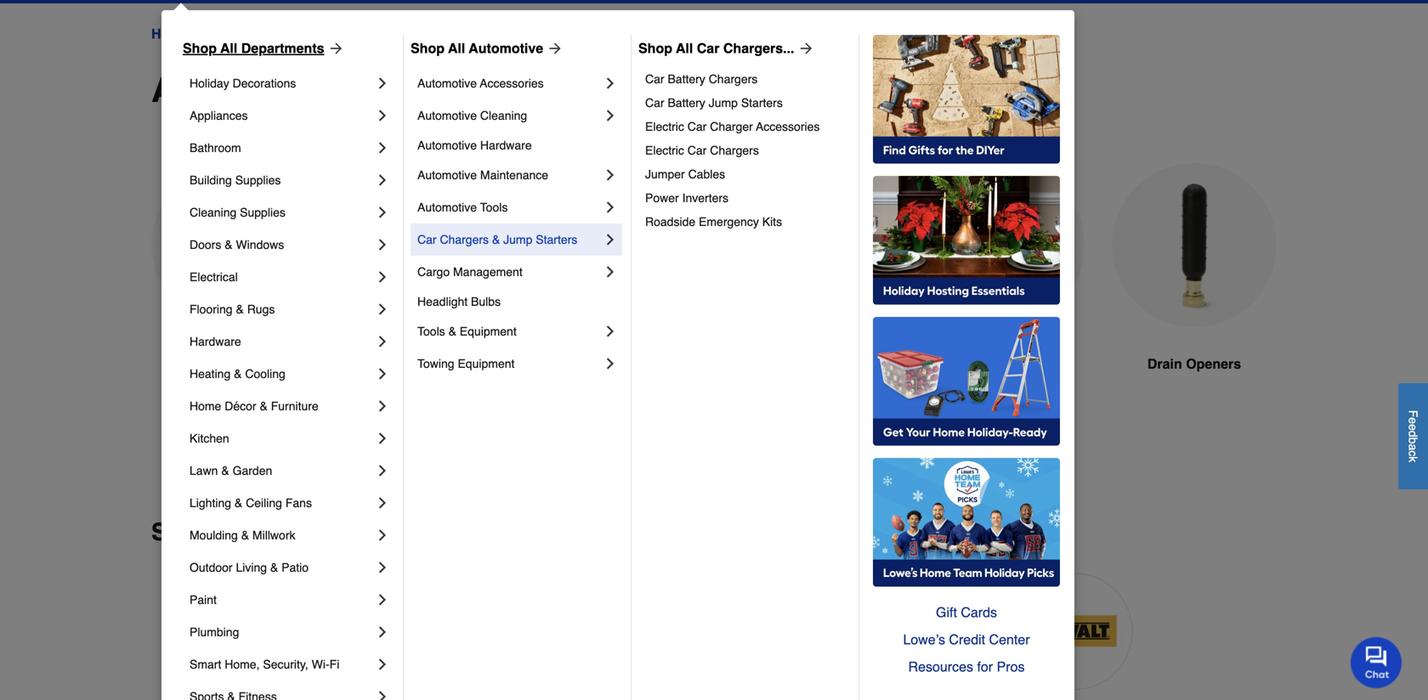 Task type: vqa. For each thing, say whether or not it's contained in the screenshot.
Fans
yes



Task type: describe. For each thing, give the bounding box(es) containing it.
cargo
[[418, 265, 450, 279]]

drain snakes link
[[920, 163, 1085, 416]]

orange drain snakes. image
[[920, 163, 1085, 328]]

automotive accessories
[[418, 77, 544, 90]]

wi-
[[312, 658, 330, 672]]

car up the 'electric car chargers'
[[688, 120, 707, 134]]

electric for electric car chargers
[[646, 144, 685, 157]]

& left rugs
[[236, 303, 244, 316]]

doors
[[190, 238, 221, 252]]

chevron right image for smart home, security, wi-fi
[[374, 657, 391, 674]]

2 e from the top
[[1407, 424, 1421, 431]]

kitchen link
[[190, 423, 374, 455]]

tools inside 'link'
[[418, 325, 445, 339]]

0 vertical spatial plumbing link
[[204, 24, 266, 44]]

machine augers link
[[344, 163, 509, 416]]

towing equipment link
[[418, 348, 602, 380]]

outdoor living & patio link
[[190, 552, 374, 584]]

electrical
[[190, 270, 238, 284]]

0 vertical spatial accessories
[[480, 77, 544, 90]]

hand augers
[[192, 356, 276, 372]]

heating & cooling
[[190, 367, 286, 381]]

automotive accessories link
[[418, 67, 602, 100]]

car battery jump starters
[[646, 96, 783, 110]]

fans
[[286, 497, 312, 510]]

millwork
[[253, 529, 296, 543]]

drain cleaners & chemicals
[[564, 356, 673, 393]]

f e e d b a c k
[[1407, 410, 1421, 463]]

chevron right image for appliances
[[374, 107, 391, 124]]

chargers...
[[724, 40, 795, 56]]

drain for drain openers
[[1148, 356, 1183, 372]]

bathroom
[[190, 141, 241, 155]]

car up car battery chargers
[[697, 40, 720, 56]]

equipment inside 'link'
[[460, 325, 517, 339]]

0 vertical spatial tools
[[480, 201, 508, 214]]

augers, plungers & drain openers link
[[281, 24, 491, 44]]

0 vertical spatial jump
[[709, 96, 738, 110]]

heating & cooling link
[[190, 358, 374, 390]]

headlight bulbs
[[418, 295, 501, 309]]

car battery chargers
[[646, 72, 758, 86]]

plungers inside augers, plungers & drain openers link
[[332, 26, 385, 42]]

chevron right image for lighting & ceiling fans
[[374, 495, 391, 512]]

a cobra rubber bladder with brass fitting. image
[[1113, 163, 1278, 328]]

1 vertical spatial plumbing
[[190, 626, 239, 640]]

doors & windows
[[190, 238, 284, 252]]

0 vertical spatial augers, plungers & drain openers
[[281, 26, 491, 42]]

chevron right image for tools & equipment
[[602, 323, 619, 340]]

& left 'cooling'
[[234, 367, 242, 381]]

holiday hosting essentials. image
[[874, 176, 1061, 305]]

2 vertical spatial chargers
[[440, 233, 489, 247]]

electric car chargers
[[646, 144, 759, 157]]

1 vertical spatial augers, plungers & drain openers
[[151, 71, 711, 110]]

home,
[[225, 658, 260, 672]]

kitchen
[[190, 432, 229, 446]]

car up cargo
[[418, 233, 437, 247]]

& inside drain cleaners & chemicals
[[663, 356, 673, 372]]

home link
[[151, 24, 189, 44]]

lawn & garden
[[190, 464, 272, 478]]

zep logo. image
[[296, 574, 413, 691]]

machine augers
[[374, 356, 478, 372]]

lowe's home team holiday picks. image
[[874, 458, 1061, 588]]

bulbs
[[471, 295, 501, 309]]

power inverters link
[[646, 186, 847, 210]]

openers inside 'link'
[[1187, 356, 1242, 372]]

cargo management link
[[418, 256, 602, 288]]

battery for jump
[[668, 96, 706, 110]]

moulding & millwork link
[[190, 520, 374, 552]]

brand
[[252, 519, 321, 547]]

automotive maintenance link
[[418, 159, 602, 191]]

f
[[1407, 410, 1421, 418]]

1 vertical spatial accessories
[[756, 120, 820, 134]]

supplies for cleaning supplies
[[240, 206, 286, 219]]

fi
[[330, 658, 340, 672]]

& left millwork
[[241, 529, 249, 543]]

building
[[190, 174, 232, 187]]

shop all car chargers...
[[639, 40, 795, 56]]

1 horizontal spatial hardware
[[481, 139, 532, 152]]

& down headlight bulbs
[[449, 325, 457, 339]]

shop for shop all car chargers...
[[639, 40, 673, 56]]

building supplies
[[190, 174, 281, 187]]

automotive hardware link
[[418, 132, 619, 159]]

0 horizontal spatial openers
[[438, 26, 491, 42]]

home for home décor & furniture
[[190, 400, 221, 413]]

moulding
[[190, 529, 238, 543]]

battery for chargers
[[668, 72, 706, 86]]

cooling
[[245, 367, 286, 381]]

arrow right image for shop all automotive
[[544, 40, 564, 57]]

appliances
[[190, 109, 248, 122]]

lowe's credit center link
[[874, 627, 1061, 654]]

machine
[[374, 356, 428, 372]]

& right the lawn
[[221, 464, 229, 478]]

living
[[236, 561, 267, 575]]

korky logo. image
[[872, 574, 989, 691]]

chevron right image for heating & cooling
[[374, 366, 391, 383]]

arrow right image for shop all car chargers...
[[795, 40, 815, 57]]

shop
[[151, 519, 211, 547]]

chargers for car battery chargers
[[709, 72, 758, 86]]

furniture
[[271, 400, 319, 413]]

moulding & millwork
[[190, 529, 296, 543]]

electric car charger accessories
[[646, 120, 820, 134]]

drain for drain cleaners & chemicals
[[564, 356, 598, 372]]

flooring
[[190, 303, 233, 316]]

hardware link
[[190, 326, 374, 358]]

holiday decorations
[[190, 77, 296, 90]]

patio
[[282, 561, 309, 575]]

all for departments
[[220, 40, 238, 56]]

for
[[978, 660, 994, 675]]

f e e d b a c k button
[[1399, 383, 1429, 490]]

automotive maintenance
[[418, 168, 549, 182]]

automotive cleaning link
[[418, 100, 602, 132]]

& up management on the top left of page
[[492, 233, 500, 247]]

automotive for automotive cleaning
[[418, 109, 477, 122]]

hand augers link
[[151, 163, 316, 416]]

emergency
[[699, 215, 759, 229]]

1 vertical spatial augers,
[[151, 71, 278, 110]]

a kobalt music wire drain hand auger. image
[[151, 163, 316, 328]]

lowe's
[[904, 632, 946, 648]]

gift cards link
[[874, 600, 1061, 627]]

chevron right image for cargo management
[[602, 264, 619, 281]]

a brass craft music wire machine auger. image
[[344, 163, 509, 329]]

automotive for automotive tools
[[418, 201, 477, 214]]

smart
[[190, 658, 221, 672]]

maintenance
[[481, 168, 549, 182]]

headlight bulbs link
[[418, 288, 619, 316]]

tools & equipment link
[[418, 316, 602, 348]]

k
[[1407, 457, 1421, 463]]

shop by brand
[[151, 519, 321, 547]]

0 vertical spatial augers,
[[281, 26, 328, 42]]

holiday
[[190, 77, 229, 90]]

automotive cleaning
[[418, 109, 528, 122]]

windows
[[236, 238, 284, 252]]

& right the décor
[[260, 400, 268, 413]]

cargo management
[[418, 265, 523, 279]]

chevron right image for flooring & rugs
[[374, 301, 391, 318]]

roadside
[[646, 215, 696, 229]]

chat invite button image
[[1352, 637, 1403, 689]]

car chargers & jump starters
[[418, 233, 578, 247]]

holiday decorations link
[[190, 67, 374, 100]]

0 horizontal spatial hardware
[[190, 335, 241, 349]]

electrical link
[[190, 261, 374, 293]]



Task type: locate. For each thing, give the bounding box(es) containing it.
1 horizontal spatial openers
[[573, 71, 711, 110]]

chevron right image for moulding & millwork
[[374, 527, 391, 544]]

chargers down automotive tools on the left of page
[[440, 233, 489, 247]]

e
[[1407, 418, 1421, 424], [1407, 424, 1421, 431]]

drain for drain snakes
[[960, 356, 995, 372]]

chevron right image for car chargers & jump starters
[[602, 231, 619, 248]]

chevron right image for automotive maintenance
[[602, 167, 619, 184]]

augers, plungers & drain openers
[[281, 26, 491, 42], [151, 71, 711, 110]]

2 vertical spatial openers
[[1187, 356, 1242, 372]]

inverters
[[683, 191, 729, 205]]

0 vertical spatial starters
[[742, 96, 783, 110]]

1 vertical spatial home
[[190, 400, 221, 413]]

starters down the car battery chargers link
[[742, 96, 783, 110]]

chargers up car battery jump starters link
[[709, 72, 758, 86]]

a
[[1407, 444, 1421, 451]]

electric for electric car charger accessories
[[646, 120, 685, 134]]

all up holiday decorations
[[220, 40, 238, 56]]

drain openers
[[1148, 356, 1242, 372]]

chevron right image for home décor & furniture
[[374, 398, 391, 415]]

automotive up automotive hardware
[[418, 109, 477, 122]]

security,
[[263, 658, 309, 672]]

1 vertical spatial chargers
[[710, 144, 759, 157]]

e up b
[[1407, 424, 1421, 431]]

plumbing link up security,
[[190, 617, 374, 649]]

automotive for automotive accessories
[[418, 77, 477, 90]]

chevron right image for automotive cleaning
[[602, 107, 619, 124]]

arrow right image inside shop all automotive link
[[544, 40, 564, 57]]

a yellow jug of drano commercial line drain cleaner. image
[[536, 163, 701, 328]]

jump up the cargo management link
[[504, 233, 533, 247]]

1 horizontal spatial cleaning
[[481, 109, 528, 122]]

& left patio
[[270, 561, 278, 575]]

starters
[[742, 96, 783, 110], [536, 233, 578, 247]]

automotive up automotive cleaning
[[418, 77, 477, 90]]

accessories down car battery jump starters link
[[756, 120, 820, 134]]

1 horizontal spatial all
[[448, 40, 466, 56]]

resources
[[909, 660, 974, 675]]

tools & equipment
[[418, 325, 517, 339]]

& right arrow right image
[[389, 26, 398, 42]]

augers
[[229, 356, 276, 372], [432, 356, 478, 372]]

1 vertical spatial equipment
[[458, 357, 515, 371]]

all inside shop all departments link
[[220, 40, 238, 56]]

car down car battery chargers
[[646, 96, 665, 110]]

3 shop from the left
[[639, 40, 673, 56]]

outdoor
[[190, 561, 233, 575]]

0 horizontal spatial shop
[[183, 40, 217, 56]]

1 horizontal spatial accessories
[[756, 120, 820, 134]]

automotive tools link
[[418, 191, 602, 224]]

car battery chargers link
[[646, 67, 847, 91]]

electric car chargers link
[[646, 139, 847, 162]]

get your home holiday-ready. image
[[874, 317, 1061, 447]]

chevron right image for building supplies
[[374, 172, 391, 189]]

rugs
[[247, 303, 275, 316]]

cleaning down building
[[190, 206, 237, 219]]

cleaners
[[602, 356, 660, 372]]

appliances link
[[190, 100, 374, 132]]

plumbing link up holiday decorations
[[204, 24, 266, 44]]

plungers right departments
[[332, 26, 385, 42]]

all inside shop all automotive link
[[448, 40, 466, 56]]

automotive down automotive maintenance
[[418, 201, 477, 214]]

augers for machine augers
[[432, 356, 478, 372]]

jump
[[709, 96, 738, 110], [504, 233, 533, 247]]

arrow right image up automotive accessories link
[[544, 40, 564, 57]]

gift
[[936, 605, 958, 621]]

e up the d
[[1407, 418, 1421, 424]]

automotive for automotive maintenance
[[418, 168, 477, 182]]

automotive up automotive tools on the left of page
[[418, 168, 477, 182]]

1 vertical spatial battery
[[668, 96, 706, 110]]

1 all from the left
[[220, 40, 238, 56]]

pros
[[997, 660, 1025, 675]]

automotive down automotive cleaning
[[418, 139, 477, 152]]

cleaning
[[481, 109, 528, 122], [190, 206, 237, 219]]

& right doors
[[225, 238, 233, 252]]

automotive up automotive accessories link
[[469, 40, 544, 56]]

2 horizontal spatial all
[[676, 40, 693, 56]]

charger
[[710, 120, 753, 134]]

1 e from the top
[[1407, 418, 1421, 424]]

arrow right image
[[325, 40, 345, 57]]

1 vertical spatial jump
[[504, 233, 533, 247]]

chevron right image for holiday decorations
[[374, 75, 391, 92]]

None search field
[[538, 0, 1002, 5]]

drain snakes
[[960, 356, 1046, 372]]

0 horizontal spatial augers,
[[151, 71, 278, 110]]

shop inside shop all car chargers... link
[[639, 40, 673, 56]]

chevron right image for automotive accessories
[[602, 75, 619, 92]]

0 vertical spatial chargers
[[709, 72, 758, 86]]

& down shop all automotive
[[443, 71, 467, 110]]

towing
[[418, 357, 455, 371]]

smart home, security, wi-fi
[[190, 658, 340, 672]]

2 electric from the top
[[646, 144, 685, 157]]

1 augers from the left
[[229, 356, 276, 372]]

equipment down tools & equipment
[[458, 357, 515, 371]]

garden
[[233, 464, 272, 478]]

car up "cables"
[[688, 144, 707, 157]]

battery
[[668, 72, 706, 86], [668, 96, 706, 110]]

0 horizontal spatial home
[[151, 26, 189, 42]]

doors & windows link
[[190, 229, 374, 261]]

1 horizontal spatial jump
[[709, 96, 738, 110]]

power
[[646, 191, 679, 205]]

1 horizontal spatial tools
[[480, 201, 508, 214]]

supplies inside 'link'
[[235, 174, 281, 187]]

cobra logo. image
[[584, 574, 701, 691]]

paint
[[190, 594, 217, 607]]

drain openers link
[[1113, 163, 1278, 416]]

all up 'automotive accessories'
[[448, 40, 466, 56]]

jump up charger
[[709, 96, 738, 110]]

drain inside drain cleaners & chemicals
[[564, 356, 598, 372]]

chargers for electric car chargers
[[710, 144, 759, 157]]

& right cleaners
[[663, 356, 673, 372]]

2 shop from the left
[[411, 40, 445, 56]]

hardware down automotive cleaning link
[[481, 139, 532, 152]]

0 vertical spatial openers
[[438, 26, 491, 42]]

by
[[218, 519, 245, 547]]

plumbing link
[[204, 24, 266, 44], [190, 617, 374, 649]]

cards
[[961, 605, 998, 621]]

chevron right image for cleaning supplies
[[374, 204, 391, 221]]

0 horizontal spatial jump
[[504, 233, 533, 247]]

roadside emergency kits
[[646, 215, 783, 229]]

plungers down arrow right image
[[288, 71, 433, 110]]

arrow right image
[[544, 40, 564, 57], [795, 40, 815, 57]]

1 vertical spatial tools
[[418, 325, 445, 339]]

0 horizontal spatial all
[[220, 40, 238, 56]]

paint link
[[190, 584, 374, 617]]

1 vertical spatial hardware
[[190, 335, 241, 349]]

1 vertical spatial plungers
[[288, 71, 433, 110]]

2 horizontal spatial shop
[[639, 40, 673, 56]]

electric up the 'electric car chargers'
[[646, 120, 685, 134]]

&
[[389, 26, 398, 42], [443, 71, 467, 110], [492, 233, 500, 247], [225, 238, 233, 252], [236, 303, 244, 316], [449, 325, 457, 339], [663, 356, 673, 372], [234, 367, 242, 381], [260, 400, 268, 413], [221, 464, 229, 478], [235, 497, 243, 510], [241, 529, 249, 543], [270, 561, 278, 575]]

shop for shop all departments
[[183, 40, 217, 56]]

0 horizontal spatial starters
[[536, 233, 578, 247]]

augers, down the shop all departments
[[151, 71, 278, 110]]

chevron right image for outdoor living & patio
[[374, 560, 391, 577]]

supplies up windows
[[240, 206, 286, 219]]

chevron right image for towing equipment
[[602, 356, 619, 373]]

2 horizontal spatial openers
[[1187, 356, 1242, 372]]

0 horizontal spatial tools
[[418, 325, 445, 339]]

plumbing up smart
[[190, 626, 239, 640]]

lawn & garden link
[[190, 455, 374, 487]]

lighting
[[190, 497, 231, 510]]

plumbing
[[204, 26, 266, 42], [190, 626, 239, 640]]

3 all from the left
[[676, 40, 693, 56]]

0 horizontal spatial arrow right image
[[544, 40, 564, 57]]

a black rubber plunger. image
[[728, 163, 893, 329]]

chevron right image
[[374, 107, 391, 124], [374, 139, 391, 157], [602, 167, 619, 184], [374, 172, 391, 189], [602, 199, 619, 216], [374, 236, 391, 253], [374, 269, 391, 286], [374, 301, 391, 318], [374, 333, 391, 350], [602, 356, 619, 373], [374, 366, 391, 383], [374, 398, 391, 415], [374, 560, 391, 577], [374, 592, 391, 609], [374, 624, 391, 641], [374, 657, 391, 674], [374, 689, 391, 701]]

0 vertical spatial battery
[[668, 72, 706, 86]]

all up car battery chargers
[[676, 40, 693, 56]]

chevron right image for plumbing
[[374, 624, 391, 641]]

automotive for automotive hardware
[[418, 139, 477, 152]]

car up car battery jump starters at the top of the page
[[646, 72, 665, 86]]

resources for pros link
[[874, 654, 1061, 681]]

battery up car battery jump starters at the top of the page
[[668, 72, 706, 86]]

car battery jump starters link
[[646, 91, 847, 115]]

shop up car battery chargers
[[639, 40, 673, 56]]

shop up 'automotive accessories'
[[411, 40, 445, 56]]

chevron right image
[[374, 75, 391, 92], [602, 75, 619, 92], [602, 107, 619, 124], [374, 204, 391, 221], [602, 231, 619, 248], [602, 264, 619, 281], [602, 323, 619, 340], [374, 430, 391, 447], [374, 463, 391, 480], [374, 495, 391, 512], [374, 527, 391, 544]]

car
[[697, 40, 720, 56], [646, 72, 665, 86], [646, 96, 665, 110], [688, 120, 707, 134], [688, 144, 707, 157], [418, 233, 437, 247]]

automotive tools
[[418, 201, 508, 214]]

center
[[990, 632, 1031, 648]]

chevron right image for kitchen
[[374, 430, 391, 447]]

chevron right image for hardware
[[374, 333, 391, 350]]

drain cleaners & chemicals link
[[536, 163, 701, 436]]

c
[[1407, 451, 1421, 457]]

2 augers from the left
[[432, 356, 478, 372]]

flooring & rugs
[[190, 303, 275, 316]]

2 arrow right image from the left
[[795, 40, 815, 57]]

shop
[[183, 40, 217, 56], [411, 40, 445, 56], [639, 40, 673, 56]]

0 horizontal spatial accessories
[[480, 77, 544, 90]]

1 horizontal spatial augers
[[432, 356, 478, 372]]

0 vertical spatial home
[[151, 26, 189, 42]]

tools up car chargers & jump starters
[[480, 201, 508, 214]]

augers, up holiday decorations link
[[281, 26, 328, 42]]

1 vertical spatial starters
[[536, 233, 578, 247]]

outdoor living & patio
[[190, 561, 309, 575]]

0 vertical spatial plumbing
[[204, 26, 266, 42]]

1 horizontal spatial home
[[190, 400, 221, 413]]

supplies up cleaning supplies
[[235, 174, 281, 187]]

1 battery from the top
[[668, 72, 706, 86]]

arrow right image up the car battery chargers link
[[795, 40, 815, 57]]

1 horizontal spatial augers,
[[281, 26, 328, 42]]

lighting & ceiling fans
[[190, 497, 312, 510]]

1 horizontal spatial arrow right image
[[795, 40, 815, 57]]

snakes
[[998, 356, 1046, 372]]

shop up the holiday
[[183, 40, 217, 56]]

shop all automotive
[[411, 40, 544, 56]]

1 horizontal spatial starters
[[742, 96, 783, 110]]

1 vertical spatial plumbing link
[[190, 617, 374, 649]]

headlight
[[418, 295, 468, 309]]

heating
[[190, 367, 231, 381]]

lowe's credit center
[[904, 632, 1031, 648]]

find gifts for the diyer. image
[[874, 35, 1061, 164]]

shop all car chargers... link
[[639, 38, 815, 59]]

all for car
[[676, 40, 693, 56]]

d
[[1407, 431, 1421, 438]]

all inside shop all car chargers... link
[[676, 40, 693, 56]]

automotive hardware
[[418, 139, 532, 152]]

tools down headlight
[[418, 325, 445, 339]]

0 vertical spatial equipment
[[460, 325, 517, 339]]

augers for hand augers
[[229, 356, 276, 372]]

home for home
[[151, 26, 189, 42]]

0 horizontal spatial cleaning
[[190, 206, 237, 219]]

plungers
[[332, 26, 385, 42], [288, 71, 433, 110]]

resources for pros
[[909, 660, 1025, 675]]

shop all departments link
[[183, 38, 345, 59]]

battery down car battery chargers
[[668, 96, 706, 110]]

1 vertical spatial openers
[[573, 71, 711, 110]]

chevron right image for lawn & garden
[[374, 463, 391, 480]]

1 electric from the top
[[646, 120, 685, 134]]

chevron right image for bathroom
[[374, 139, 391, 157]]

cleaning down automotive accessories link
[[481, 109, 528, 122]]

hardware up hand
[[190, 335, 241, 349]]

1 vertical spatial supplies
[[240, 206, 286, 219]]

shop for shop all automotive
[[411, 40, 445, 56]]

electric car charger accessories link
[[646, 115, 847, 139]]

0 vertical spatial supplies
[[235, 174, 281, 187]]

chevron right image for paint
[[374, 592, 391, 609]]

chargers down electric car charger accessories
[[710, 144, 759, 157]]

electric up the jumper
[[646, 144, 685, 157]]

electric
[[646, 120, 685, 134], [646, 144, 685, 157]]

0 horizontal spatial augers
[[229, 356, 276, 372]]

1 horizontal spatial shop
[[411, 40, 445, 56]]

bathroom link
[[190, 132, 374, 164]]

1 vertical spatial electric
[[646, 144, 685, 157]]

chevron right image for automotive tools
[[602, 199, 619, 216]]

& left "ceiling"
[[235, 497, 243, 510]]

chevron right image for electrical
[[374, 269, 391, 286]]

all for automotive
[[448, 40, 466, 56]]

accessories up automotive cleaning link
[[480, 77, 544, 90]]

cables
[[689, 168, 726, 181]]

2 all from the left
[[448, 40, 466, 56]]

drain inside 'link'
[[1148, 356, 1183, 372]]

starters down automotive tools link
[[536, 233, 578, 247]]

0 vertical spatial electric
[[646, 120, 685, 134]]

chevron right image for doors & windows
[[374, 236, 391, 253]]

smart home, security, wi-fi link
[[190, 649, 374, 681]]

2 battery from the top
[[668, 96, 706, 110]]

0 vertical spatial cleaning
[[481, 109, 528, 122]]

equipment down bulbs
[[460, 325, 517, 339]]

dewalt logo. image
[[1016, 574, 1133, 691]]

towing equipment
[[418, 357, 515, 371]]

cleaning supplies link
[[190, 196, 374, 229]]

1 arrow right image from the left
[[544, 40, 564, 57]]

openers
[[438, 26, 491, 42], [573, 71, 711, 110], [1187, 356, 1242, 372]]

plumbing up holiday decorations
[[204, 26, 266, 42]]

decorations
[[233, 77, 296, 90]]

shop inside shop all automotive link
[[411, 40, 445, 56]]

0 vertical spatial hardware
[[481, 139, 532, 152]]

arrow right image inside shop all car chargers... link
[[795, 40, 815, 57]]

0 vertical spatial plungers
[[332, 26, 385, 42]]

1 vertical spatial cleaning
[[190, 206, 237, 219]]

shop inside shop all departments link
[[183, 40, 217, 56]]

chargers
[[709, 72, 758, 86], [710, 144, 759, 157], [440, 233, 489, 247]]

chemicals
[[584, 377, 652, 393]]

supplies for building supplies
[[235, 174, 281, 187]]

1 shop from the left
[[183, 40, 217, 56]]



